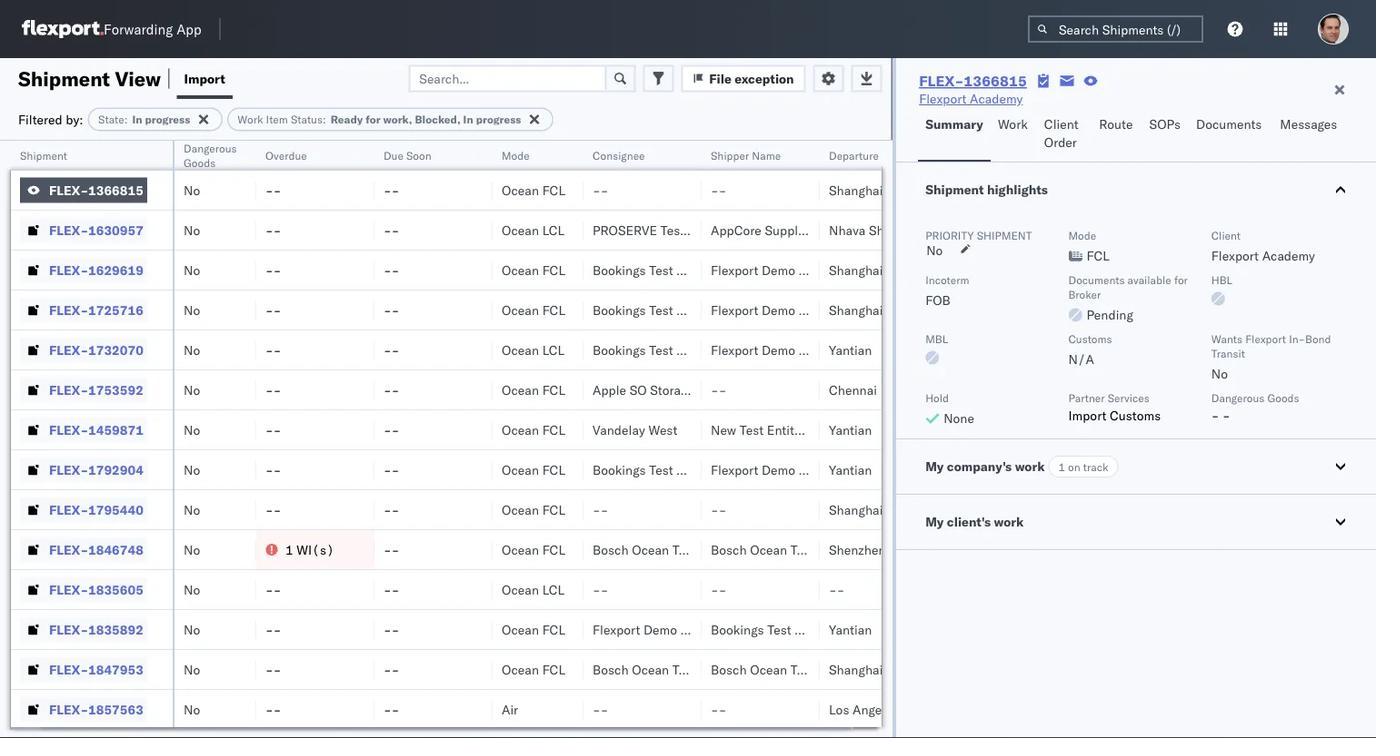 Task type: vqa. For each thing, say whether or not it's contained in the screenshot.
Yes
no



Task type: describe. For each thing, give the bounding box(es) containing it.
resize handle column header for mode
[[562, 141, 584, 739]]

shanghai, for flex-1847953
[[829, 662, 887, 678]]

ocean fcl for flex-1835892
[[502, 622, 565, 638]]

client flexport academy incoterm fob
[[925, 229, 1315, 309]]

vandelay
[[593, 422, 645, 438]]

flex-1846748
[[49, 542, 143, 558]]

flex- for flex-1835605 button at the bottom left of the page
[[49, 582, 88, 598]]

resize handle column header for shipment
[[151, 141, 173, 739]]

company's
[[947, 459, 1012, 475]]

forwarding app
[[104, 20, 201, 38]]

hold
[[925, 391, 949, 405]]

in-
[[1289, 332, 1305, 346]]

ocean for 1725716
[[502, 302, 539, 318]]

lcl for bookings
[[542, 342, 565, 358]]

flex-1792904
[[49, 462, 143, 478]]

supply
[[765, 222, 804, 238]]

shanghai, china for flex-1629619
[[829, 262, 924, 278]]

documents for documents
[[1196, 116, 1262, 132]]

no for flex-1629619
[[184, 262, 200, 278]]

client's
[[947, 514, 991, 530]]

client order button
[[1037, 108, 1092, 162]]

filtered
[[18, 111, 62, 127]]

fcl for flex-1846748
[[542, 542, 565, 558]]

no for flex-1366815
[[184, 182, 200, 198]]

for inside documents available for broker
[[1174, 273, 1188, 287]]

consignee for flex-1732070
[[677, 342, 738, 358]]

messages
[[1280, 116, 1337, 132]]

2 progress from the left
[[476, 113, 521, 126]]

flex-1835892 button
[[20, 618, 147, 643]]

bookings test consignee for flex-1792904
[[593, 462, 738, 478]]

partner services import customs
[[1068, 391, 1161, 424]]

yantian for flex-1792904
[[829, 462, 872, 478]]

1 progress from the left
[[145, 113, 190, 126]]

shanghai, for flex-1629619
[[829, 262, 887, 278]]

mode inside button
[[502, 149, 530, 162]]

state
[[98, 113, 124, 126]]

work for my company's work
[[1015, 459, 1045, 475]]

2 : from the left
[[323, 113, 326, 126]]

file exception
[[709, 70, 794, 86]]

0 horizontal spatial academy
[[970, 91, 1023, 107]]

shipper for flex-1725716
[[799, 302, 843, 318]]

ocean fcl for flex-1846748
[[502, 542, 565, 558]]

my company's work
[[925, 459, 1045, 475]]

fcl for flex-1792904
[[542, 462, 565, 478]]

use)
[[756, 382, 788, 398]]

1857563
[[88, 702, 143, 718]]

no for flex-1732070
[[184, 342, 200, 358]]

documents button
[[1189, 108, 1273, 162]]

item
[[266, 113, 288, 126]]

0 horizontal spatial for
[[366, 113, 381, 126]]

shipment for shipment
[[20, 149, 67, 162]]

import inside partner services import customs
[[1068, 408, 1107, 424]]

ocean lcl for proserve test account
[[502, 222, 565, 238]]

3 resize handle column header from the left
[[353, 141, 374, 739]]

my for my company's work
[[925, 459, 944, 475]]

consignee for flex-1792904
[[677, 462, 738, 478]]

resize handle column header for shipper name
[[798, 141, 820, 739]]

shipper name
[[711, 149, 781, 162]]

no for flex-1792904
[[184, 462, 200, 478]]

partner
[[1068, 391, 1105, 405]]

fcl for flex-1725716
[[542, 302, 565, 318]]

shanghai, china for flex-1795440
[[829, 502, 924, 518]]

los
[[829, 702, 849, 718]]

flex- for flex-1725716 button
[[49, 302, 88, 318]]

track
[[1083, 460, 1108, 474]]

flex-1630957
[[49, 222, 143, 238]]

ocean for 1630957
[[502, 222, 539, 238]]

fcl for flex-1753592
[[542, 382, 565, 398]]

flex-1732070 button
[[20, 338, 147, 363]]

flex-1857563 button
[[20, 698, 147, 723]]

india
[[911, 222, 940, 238]]

flexport demo shipper co. for 1732070
[[711, 342, 864, 358]]

ocean for 1835892
[[502, 622, 539, 638]]

client for flexport
[[1211, 229, 1241, 242]]

new test entity 2
[[711, 422, 812, 438]]

no for flex-1725716
[[184, 302, 200, 318]]

ltd
[[808, 222, 826, 238]]

my client's work
[[925, 514, 1024, 530]]

demo for 1792904
[[762, 462, 795, 478]]

flexport inside client flexport academy incoterm fob
[[1211, 248, 1259, 264]]

shipper inside shipper name button
[[711, 149, 749, 162]]

shipment button
[[11, 145, 155, 163]]

1 on track
[[1058, 460, 1108, 474]]

sops
[[1149, 116, 1181, 132]]

shanghai, for flex-1366815
[[829, 182, 887, 198]]

no for flex-1835605
[[184, 582, 200, 598]]

ocean for 1366815
[[502, 182, 539, 198]]

not
[[727, 382, 752, 398]]

shipment
[[977, 229, 1032, 242]]

no for flex-1846748
[[184, 542, 200, 558]]

file
[[709, 70, 731, 86]]

flex-1857563
[[49, 702, 143, 718]]

messages button
[[1273, 108, 1347, 162]]

1847953
[[88, 662, 143, 678]]

no for flex-1630957
[[184, 222, 200, 238]]

wi(s)
[[297, 542, 334, 558]]

no for flex-1753592
[[184, 382, 200, 398]]

shipment for shipment view
[[18, 66, 110, 91]]

flex-1792904 button
[[20, 458, 147, 483]]

academy inside client flexport academy incoterm fob
[[1262, 248, 1315, 264]]

flex- for flex-1792904 button
[[49, 462, 88, 478]]

priority shipment
[[925, 229, 1032, 242]]

no for flex-1847953
[[184, 662, 200, 678]]

1732070
[[88, 342, 143, 358]]

flex-1753592
[[49, 382, 143, 398]]

mbl
[[925, 332, 948, 346]]

flex-1629619 button
[[20, 258, 147, 283]]

consignee inside "button"
[[593, 149, 645, 162]]

demo for 1732070
[[762, 342, 795, 358]]

import button
[[177, 58, 232, 99]]

services
[[1108, 391, 1149, 405]]

ocean fcl for flex-1629619
[[502, 262, 565, 278]]

flex-1366815 link
[[919, 72, 1027, 90]]

wants flexport in-bond transit no
[[1211, 332, 1331, 382]]

flex- for "flex-1795440" button
[[49, 502, 88, 518]]

apple so storage (do not use)
[[593, 382, 788, 398]]

soon
[[406, 149, 431, 162]]

china for flex-1795440
[[890, 502, 924, 518]]

demo for 1629619
[[762, 262, 795, 278]]

available
[[1128, 273, 1171, 287]]

demo for 1725716
[[762, 302, 795, 318]]

work,
[[383, 113, 412, 126]]

flex-1835605 button
[[20, 578, 147, 603]]

ocean fcl for flex-1725716
[[502, 302, 565, 318]]

hbl
[[1211, 273, 1233, 287]]

transit
[[1211, 347, 1245, 360]]

so
[[630, 382, 647, 398]]

ocean fcl for flex-1795440
[[502, 502, 565, 518]]

flex-1630957 button
[[20, 218, 147, 243]]

fcl for flex-1459871
[[542, 422, 565, 438]]

departure
[[829, 149, 879, 162]]

forwarding app link
[[22, 20, 201, 38]]

proserve test account
[[593, 222, 736, 238]]

wants
[[1211, 332, 1243, 346]]

flex- for flex-1857563 button
[[49, 702, 88, 718]]

shipment for shipment highlights
[[925, 182, 984, 198]]

ocean fcl for flex-1847953
[[502, 662, 565, 678]]

shipper for flex-1732070
[[799, 342, 843, 358]]

ocean for 1835605
[[502, 582, 539, 598]]

my client's work button
[[896, 495, 1376, 550]]

app
[[176, 20, 201, 38]]

on
[[1068, 460, 1080, 474]]

bookings test consignee for flex-1732070
[[593, 342, 738, 358]]

Search Shipments (/) text field
[[1028, 15, 1203, 43]]

blocked,
[[415, 113, 461, 126]]

lcl for -
[[542, 582, 565, 598]]

customs inside partner services import customs
[[1110, 408, 1161, 424]]



Task type: locate. For each thing, give the bounding box(es) containing it.
flexport demo shipper co.
[[711, 262, 864, 278], [711, 302, 864, 318], [711, 342, 864, 358], [711, 462, 864, 478], [593, 622, 746, 638]]

import down app
[[184, 70, 225, 86]]

shipper for flex-1792904
[[799, 462, 843, 478]]

china left incoterm
[[890, 262, 924, 278]]

2 shanghai, china from the top
[[829, 262, 924, 278]]

work down flexport academy link on the top
[[998, 116, 1028, 132]]

1 in from the left
[[132, 113, 142, 126]]

ocean for 1846748
[[502, 542, 539, 558]]

dangerous inside dangerous goods - -
[[1211, 391, 1265, 405]]

client inside client flexport academy incoterm fob
[[1211, 229, 1241, 242]]

shipment highlights
[[925, 182, 1048, 198]]

1 ocean lcl from the top
[[502, 222, 565, 238]]

flex- down flex-1725716 button
[[49, 342, 88, 358]]

flex- down "flex-1732070" button on the left top of page
[[49, 382, 88, 398]]

ocean for 1792904
[[502, 462, 539, 478]]

7 ocean fcl from the top
[[502, 502, 565, 518]]

documents for documents available for broker
[[1068, 273, 1125, 287]]

shanghai, china up los angeles, ca
[[829, 662, 924, 678]]

documents inside button
[[1196, 116, 1262, 132]]

flex-1366815 up flexport academy
[[919, 72, 1027, 90]]

0 vertical spatial work
[[1015, 459, 1045, 475]]

flex- down flex-1835892 button
[[49, 662, 88, 678]]

1 vertical spatial dangerous
[[1211, 391, 1265, 405]]

dangerous goods - -
[[1211, 391, 1299, 424]]

shanghai, down departure
[[829, 182, 887, 198]]

1 vertical spatial mode
[[1068, 229, 1096, 242]]

flex- down flex-1835605 button at the bottom left of the page
[[49, 622, 88, 638]]

6 ocean fcl from the top
[[502, 462, 565, 478]]

n/a
[[1068, 352, 1094, 368]]

flex-1366815 inside button
[[49, 182, 143, 198]]

1 vertical spatial customs
[[1110, 408, 1161, 424]]

ocean for 1753592
[[502, 382, 539, 398]]

0 horizontal spatial mode
[[502, 149, 530, 162]]

0 vertical spatial shipment
[[18, 66, 110, 91]]

1629619
[[88, 262, 143, 278]]

Search... text field
[[408, 65, 607, 92]]

2 ocean lcl from the top
[[502, 342, 565, 358]]

no right 1792904
[[184, 462, 200, 478]]

goods for dangerous goods - -
[[1267, 391, 1299, 405]]

mode
[[502, 149, 530, 162], [1068, 229, 1096, 242]]

china for flex-1847953
[[890, 662, 924, 678]]

2
[[804, 422, 812, 438]]

no right 1630957
[[184, 222, 200, 238]]

work
[[1015, 459, 1045, 475], [994, 514, 1024, 530]]

ca
[[906, 702, 923, 718]]

china up shenzhen, china
[[890, 502, 924, 518]]

goods inside dangerous goods - -
[[1267, 391, 1299, 405]]

1 horizontal spatial progress
[[476, 113, 521, 126]]

for left work,
[[366, 113, 381, 126]]

resize handle column header
[[151, 141, 173, 739], [235, 141, 256, 739], [353, 141, 374, 739], [471, 141, 493, 739], [562, 141, 584, 739], [680, 141, 702, 739], [798, 141, 820, 739]]

3 lcl from the top
[[542, 582, 565, 598]]

fob
[[925, 293, 950, 309]]

china for flex-1725716
[[890, 302, 924, 318]]

for right available
[[1174, 273, 1188, 287]]

1 vertical spatial 1
[[285, 542, 293, 558]]

proserve
[[593, 222, 657, 238]]

flex- down flex-1847953 button
[[49, 702, 88, 718]]

0 vertical spatial for
[[366, 113, 381, 126]]

shipper name button
[[702, 145, 802, 163]]

0 vertical spatial goods
[[184, 156, 216, 170]]

flexport. image
[[22, 20, 104, 38]]

no for flex-1835892
[[184, 622, 200, 638]]

flex- for flex-1629619 button
[[49, 262, 88, 278]]

2 my from the top
[[925, 514, 944, 530]]

china left fob
[[890, 302, 924, 318]]

shanghai, china for flex-1366815
[[829, 182, 924, 198]]

1835605
[[88, 582, 143, 598]]

flex- down the flex-1630957 button
[[49, 262, 88, 278]]

no right the 1857563
[[184, 702, 200, 718]]

route
[[1099, 116, 1133, 132]]

consignee for flex-1725716
[[677, 302, 738, 318]]

import down partner
[[1068, 408, 1107, 424]]

flex- down shipment button
[[49, 182, 88, 198]]

0 horizontal spatial dangerous
[[184, 141, 237, 155]]

1 my from the top
[[925, 459, 944, 475]]

china down the port
[[890, 182, 924, 198]]

1 shanghai, from the top
[[829, 182, 887, 198]]

shanghai, china down nhava sheva, india
[[829, 262, 924, 278]]

no inside wants flexport in-bond transit no
[[1211, 366, 1228, 382]]

flexport inside wants flexport in-bond transit no
[[1245, 332, 1286, 346]]

flex- for "flex-1366815" button
[[49, 182, 88, 198]]

summary button
[[918, 108, 991, 162]]

shipment down the filtered at the left top of page
[[20, 149, 67, 162]]

yantian for flex-1835892
[[829, 622, 872, 638]]

4 resize handle column header from the left
[[471, 141, 493, 739]]

flex- for flex-1846748 button
[[49, 542, 88, 558]]

0 horizontal spatial 1366815
[[88, 182, 143, 198]]

7 resize handle column header from the left
[[798, 141, 820, 739]]

5 resize handle column header from the left
[[562, 141, 584, 739]]

china for flex-1366815
[[890, 182, 924, 198]]

1 horizontal spatial import
[[1068, 408, 1107, 424]]

dangerous down transit
[[1211, 391, 1265, 405]]

4 yantian from the top
[[829, 622, 872, 638]]

3 shanghai, china from the top
[[829, 302, 924, 318]]

shanghai, down nhava
[[829, 262, 887, 278]]

1 horizontal spatial dangerous
[[1211, 391, 1265, 405]]

0 vertical spatial documents
[[1196, 116, 1262, 132]]

1 vertical spatial shipment
[[20, 149, 67, 162]]

progress down view
[[145, 113, 190, 126]]

no right 1459871 in the left bottom of the page
[[184, 422, 200, 438]]

co.
[[847, 262, 864, 278], [847, 302, 864, 318], [847, 342, 864, 358], [847, 462, 864, 478], [729, 622, 746, 638]]

in right state
[[132, 113, 142, 126]]

0 horizontal spatial :
[[124, 113, 128, 126]]

: left the "ready"
[[323, 113, 326, 126]]

2 yantian from the top
[[829, 422, 872, 438]]

1 lcl from the top
[[542, 222, 565, 238]]

0 horizontal spatial client
[[1044, 116, 1079, 132]]

shanghai, up los angeles, ca
[[829, 662, 887, 678]]

academy down flex-1366815 link
[[970, 91, 1023, 107]]

no right 1725716
[[184, 302, 200, 318]]

shipment highlights button
[[896, 163, 1376, 217]]

1 horizontal spatial documents
[[1196, 116, 1262, 132]]

0 vertical spatial dangerous
[[184, 141, 237, 155]]

1 horizontal spatial in
[[463, 113, 473, 126]]

1 resize handle column header from the left
[[151, 141, 173, 739]]

apple
[[593, 382, 626, 398]]

(do
[[697, 382, 724, 398]]

shipment view
[[18, 66, 161, 91]]

6 resize handle column header from the left
[[680, 141, 702, 739]]

bookings test consignee for flex-1725716
[[593, 302, 738, 318]]

due
[[384, 149, 403, 162]]

flex-1366815 down shipment button
[[49, 182, 143, 198]]

no down dangerous goods
[[184, 182, 200, 198]]

documents
[[1196, 116, 1262, 132], [1068, 273, 1125, 287]]

1 vertical spatial 1366815
[[88, 182, 143, 198]]

1 : from the left
[[124, 113, 128, 126]]

flexport demo shipper co. for 1629619
[[711, 262, 864, 278]]

4 ocean fcl from the top
[[502, 382, 565, 398]]

flex- for the flex-1630957 button
[[49, 222, 88, 238]]

2 vertical spatial ocean lcl
[[502, 582, 565, 598]]

1 vertical spatial for
[[1174, 273, 1188, 287]]

: down view
[[124, 113, 128, 126]]

no right 1835605
[[184, 582, 200, 598]]

status
[[291, 113, 323, 126]]

shanghai, china for flex-1847953
[[829, 662, 924, 678]]

shanghai, china down departure port
[[829, 182, 924, 198]]

shanghai, for flex-1725716
[[829, 302, 887, 318]]

entity
[[767, 422, 801, 438]]

no right 1835892
[[184, 622, 200, 638]]

5 shanghai, from the top
[[829, 662, 887, 678]]

dangerous
[[184, 141, 237, 155], [1211, 391, 1265, 405]]

1 horizontal spatial flex-1366815
[[919, 72, 1027, 90]]

none
[[944, 411, 974, 427]]

0 horizontal spatial flex-1366815
[[49, 182, 143, 198]]

flex- for flex-1835892 button
[[49, 622, 88, 638]]

0 vertical spatial my
[[925, 459, 944, 475]]

vandelay west
[[593, 422, 677, 438]]

china up the ca
[[890, 662, 924, 678]]

flex-1732070
[[49, 342, 143, 358]]

2 lcl from the top
[[542, 342, 565, 358]]

flex- down flex-1753592 button
[[49, 422, 88, 438]]

academy up in-
[[1262, 248, 1315, 264]]

no for flex-1857563
[[184, 702, 200, 718]]

resize handle column header for dangerous goods
[[235, 141, 256, 739]]

3 shanghai, from the top
[[829, 302, 887, 318]]

customs up n/a
[[1068, 332, 1112, 346]]

departure port button
[[820, 145, 920, 163]]

1 yantian from the top
[[829, 342, 872, 358]]

bosch ocean test
[[593, 542, 697, 558], [711, 542, 815, 558], [593, 662, 697, 678], [711, 662, 815, 678]]

work inside button
[[998, 116, 1028, 132]]

name
[[752, 149, 781, 162]]

ocean fcl for flex-1366815
[[502, 182, 565, 198]]

1 horizontal spatial academy
[[1262, 248, 1315, 264]]

sops button
[[1142, 108, 1189, 162]]

1366815
[[964, 72, 1027, 90], [88, 182, 143, 198]]

consignee for flex-1629619
[[677, 262, 738, 278]]

ocean lcl for --
[[502, 582, 565, 598]]

summary
[[925, 116, 983, 132]]

client up hbl
[[1211, 229, 1241, 242]]

consignee button
[[584, 145, 684, 163]]

0 vertical spatial customs
[[1068, 332, 1112, 346]]

ocean fcl for flex-1792904
[[502, 462, 565, 478]]

work for work item status : ready for work, blocked, in progress
[[238, 113, 263, 126]]

dangerous for dangerous goods
[[184, 141, 237, 155]]

2 resize handle column header from the left
[[235, 141, 256, 739]]

in right blocked,
[[463, 113, 473, 126]]

progress down search... text box
[[476, 113, 521, 126]]

flex-
[[919, 72, 964, 90], [49, 182, 88, 198], [49, 222, 88, 238], [49, 262, 88, 278], [49, 302, 88, 318], [49, 342, 88, 358], [49, 382, 88, 398], [49, 422, 88, 438], [49, 462, 88, 478], [49, 502, 88, 518], [49, 542, 88, 558], [49, 582, 88, 598], [49, 622, 88, 638], [49, 662, 88, 678], [49, 702, 88, 718]]

1 horizontal spatial mode
[[1068, 229, 1096, 242]]

china for flex-1629619
[[890, 262, 924, 278]]

appcore
[[711, 222, 762, 238]]

my left company's
[[925, 459, 944, 475]]

shanghai, up shenzhen,
[[829, 502, 887, 518]]

no down transit
[[1211, 366, 1228, 382]]

0 horizontal spatial documents
[[1068, 273, 1125, 287]]

flex- down flex-1792904 button
[[49, 502, 88, 518]]

by:
[[66, 111, 83, 127]]

my inside my client's work button
[[925, 514, 944, 530]]

departure port
[[829, 149, 902, 162]]

0 horizontal spatial progress
[[145, 113, 190, 126]]

dangerous down import 'button'
[[184, 141, 237, 155]]

flex-1847953
[[49, 662, 143, 678]]

1 vertical spatial goods
[[1267, 391, 1299, 405]]

4 shanghai, china from the top
[[829, 502, 924, 518]]

no for flex-1795440
[[184, 502, 200, 518]]

0 vertical spatial ocean lcl
[[502, 222, 565, 238]]

work left item
[[238, 113, 263, 126]]

shipment up priority
[[925, 182, 984, 198]]

no right 1846748 on the left of the page
[[184, 542, 200, 558]]

import inside import 'button'
[[184, 70, 225, 86]]

documents right sops
[[1196, 116, 1262, 132]]

3 ocean lcl from the top
[[502, 582, 565, 598]]

flex- for flex-1847953 button
[[49, 662, 88, 678]]

:
[[124, 113, 128, 126], [323, 113, 326, 126]]

0 horizontal spatial in
[[132, 113, 142, 126]]

nhava sheva, india
[[829, 222, 940, 238]]

5 ocean fcl from the top
[[502, 422, 565, 438]]

ready
[[331, 113, 363, 126]]

shanghai,
[[829, 182, 887, 198], [829, 262, 887, 278], [829, 302, 887, 318], [829, 502, 887, 518], [829, 662, 887, 678]]

ocean for 1459871
[[502, 422, 539, 438]]

0 horizontal spatial 1
[[285, 542, 293, 558]]

filtered by:
[[18, 111, 83, 127]]

no right 1732070 at top
[[184, 342, 200, 358]]

ocean for 1795440
[[502, 502, 539, 518]]

2 vertical spatial lcl
[[542, 582, 565, 598]]

flex-1847953 button
[[20, 658, 147, 683]]

0 vertical spatial import
[[184, 70, 225, 86]]

no right 1847953 on the left bottom
[[184, 662, 200, 678]]

my for my client's work
[[925, 514, 944, 530]]

pending
[[1087, 307, 1133, 323]]

forwarding
[[104, 20, 173, 38]]

1 left the on
[[1058, 460, 1065, 474]]

0 vertical spatial mode
[[502, 149, 530, 162]]

flex- down flex-1629619 button
[[49, 302, 88, 318]]

fcl for flex-1835892
[[542, 622, 565, 638]]

1 vertical spatial client
[[1211, 229, 1241, 242]]

flexport academy
[[919, 91, 1023, 107]]

bookings for flex-1792904
[[593, 462, 646, 478]]

in
[[132, 113, 142, 126], [463, 113, 473, 126]]

1 vertical spatial work
[[994, 514, 1024, 530]]

1366815 up 1630957
[[88, 182, 143, 198]]

shanghai, up chennai
[[829, 302, 887, 318]]

ocean for 1732070
[[502, 342, 539, 358]]

1366815 up flexport academy
[[964, 72, 1027, 90]]

work for work
[[998, 116, 1028, 132]]

view
[[115, 66, 161, 91]]

shanghai, china
[[829, 182, 924, 198], [829, 262, 924, 278], [829, 302, 924, 318], [829, 502, 924, 518], [829, 662, 924, 678]]

0 horizontal spatial goods
[[184, 156, 216, 170]]

1753592
[[88, 382, 143, 398]]

dangerous inside dangerous goods button
[[184, 141, 237, 155]]

1 vertical spatial flex-1366815
[[49, 182, 143, 198]]

flex- down "flex-1795440" button
[[49, 542, 88, 558]]

1630957
[[88, 222, 143, 238]]

bookings for flex-1725716
[[593, 302, 646, 318]]

1835892
[[88, 622, 143, 638]]

ocean fcl
[[502, 182, 565, 198], [502, 262, 565, 278], [502, 302, 565, 318], [502, 382, 565, 398], [502, 422, 565, 438], [502, 462, 565, 478], [502, 502, 565, 518], [502, 542, 565, 558], [502, 622, 565, 638], [502, 662, 565, 678]]

shanghai, china up shenzhen, china
[[829, 502, 924, 518]]

client up the 'order'
[[1044, 116, 1079, 132]]

3 ocean fcl from the top
[[502, 302, 565, 318]]

2 vertical spatial shipment
[[925, 182, 984, 198]]

ocean for 1629619
[[502, 262, 539, 278]]

bond
[[1305, 332, 1331, 346]]

nhava
[[829, 222, 866, 238]]

flex-1725716 button
[[20, 298, 147, 323]]

no right 1753592
[[184, 382, 200, 398]]

1 shanghai, china from the top
[[829, 182, 924, 198]]

flex- down flex-1459871 button
[[49, 462, 88, 478]]

flex- inside button
[[49, 582, 88, 598]]

customs down services
[[1110, 408, 1161, 424]]

flex- down "flex-1366815" button
[[49, 222, 88, 238]]

mode down search... text box
[[502, 149, 530, 162]]

mode up broker
[[1068, 229, 1096, 242]]

co. for 1732070
[[847, 342, 864, 358]]

shipper for flex-1629619
[[799, 262, 843, 278]]

0 vertical spatial 1366815
[[964, 72, 1027, 90]]

flex-1795440
[[49, 502, 143, 518]]

client
[[1044, 116, 1079, 132], [1211, 229, 1241, 242]]

1 wi(s)
[[285, 542, 334, 558]]

1 horizontal spatial 1
[[1058, 460, 1065, 474]]

10 ocean fcl from the top
[[502, 662, 565, 678]]

work right client's
[[994, 514, 1024, 530]]

bookings for flex-1732070
[[593, 342, 646, 358]]

flex-1459871
[[49, 422, 143, 438]]

flexport demo shipper co. for 1725716
[[711, 302, 864, 318]]

lcl for proserve
[[542, 222, 565, 238]]

0 vertical spatial lcl
[[542, 222, 565, 238]]

1 vertical spatial lcl
[[542, 342, 565, 358]]

1 vertical spatial documents
[[1068, 273, 1125, 287]]

shipment up the 'by:' at left top
[[18, 66, 110, 91]]

ocean lcl for bookings test consignee
[[502, 342, 565, 358]]

client order
[[1044, 116, 1079, 150]]

2 shanghai, from the top
[[829, 262, 887, 278]]

no down priority
[[926, 243, 943, 259]]

4 shanghai, from the top
[[829, 502, 887, 518]]

0 horizontal spatial import
[[184, 70, 225, 86]]

account
[[688, 222, 736, 238]]

goods inside dangerous goods
[[184, 156, 216, 170]]

flex-1795440 button
[[20, 498, 147, 523]]

1 horizontal spatial :
[[323, 113, 326, 126]]

1 vertical spatial ocean lcl
[[502, 342, 565, 358]]

resize handle column header for consignee
[[680, 141, 702, 739]]

exception
[[735, 70, 794, 86]]

documents inside documents available for broker
[[1068, 273, 1125, 287]]

2 ocean fcl from the top
[[502, 262, 565, 278]]

china right shenzhen,
[[893, 542, 927, 558]]

bookings for flex-1629619
[[593, 262, 646, 278]]

3 yantian from the top
[[829, 462, 872, 478]]

1 ocean fcl from the top
[[502, 182, 565, 198]]

flex- up flexport academy
[[919, 72, 964, 90]]

bookings test consignee for flex-1629619
[[593, 262, 738, 278]]

shanghai, china left fob
[[829, 302, 924, 318]]

mode button
[[493, 145, 565, 163]]

1 vertical spatial import
[[1068, 408, 1107, 424]]

1 horizontal spatial for
[[1174, 273, 1188, 287]]

1 horizontal spatial work
[[998, 116, 1028, 132]]

flex- for flex-1459871 button
[[49, 422, 88, 438]]

0 vertical spatial academy
[[970, 91, 1023, 107]]

ocean lcl
[[502, 222, 565, 238], [502, 342, 565, 358], [502, 582, 565, 598]]

flex- down flex-1846748 button
[[49, 582, 88, 598]]

1 vertical spatial academy
[[1262, 248, 1315, 264]]

0 horizontal spatial work
[[238, 113, 263, 126]]

8 ocean fcl from the top
[[502, 542, 565, 558]]

9 ocean fcl from the top
[[502, 622, 565, 638]]

client inside "button"
[[1044, 116, 1079, 132]]

fcl for flex-1366815
[[542, 182, 565, 198]]

client for order
[[1044, 116, 1079, 132]]

flex-1629619
[[49, 262, 143, 278]]

my left client's
[[925, 514, 944, 530]]

documents available for broker
[[1068, 273, 1188, 301]]

highlights
[[987, 182, 1048, 198]]

0 vertical spatial 1
[[1058, 460, 1065, 474]]

1 horizontal spatial goods
[[1267, 391, 1299, 405]]

ocean
[[502, 182, 539, 198], [502, 222, 539, 238], [502, 262, 539, 278], [502, 302, 539, 318], [502, 342, 539, 358], [502, 382, 539, 398], [502, 422, 539, 438], [502, 462, 539, 478], [502, 502, 539, 518], [502, 542, 539, 558], [632, 542, 669, 558], [750, 542, 787, 558], [502, 582, 539, 598], [502, 622, 539, 638], [502, 662, 539, 678], [632, 662, 669, 678], [750, 662, 787, 678]]

goods for dangerous goods
[[184, 156, 216, 170]]

work inside button
[[994, 514, 1024, 530]]

no right 1795440
[[184, 502, 200, 518]]

order
[[1044, 135, 1077, 150]]

0 vertical spatial flex-1366815
[[919, 72, 1027, 90]]

demo
[[762, 262, 795, 278], [762, 302, 795, 318], [762, 342, 795, 358], [762, 462, 795, 478], [643, 622, 677, 638]]

1 horizontal spatial 1366815
[[964, 72, 1027, 90]]

1795440
[[88, 502, 143, 518]]

1 vertical spatial my
[[925, 514, 944, 530]]

1 left wi(s)
[[285, 542, 293, 558]]

1 horizontal spatial client
[[1211, 229, 1241, 242]]

work button
[[991, 108, 1037, 162]]

0 vertical spatial client
[[1044, 116, 1079, 132]]

state : in progress
[[98, 113, 190, 126]]

shenzhen, china
[[829, 542, 927, 558]]

2 in from the left
[[463, 113, 473, 126]]

5 shanghai, china from the top
[[829, 662, 924, 678]]

goods down state : in progress
[[184, 156, 216, 170]]

no for flex-1459871
[[184, 422, 200, 438]]

shanghai, for flex-1795440
[[829, 502, 887, 518]]

ocean fcl for flex-1753592
[[502, 382, 565, 398]]

shanghai, china for flex-1725716
[[829, 302, 924, 318]]

no right 1629619
[[184, 262, 200, 278]]

consignee
[[593, 149, 645, 162], [677, 262, 738, 278], [677, 302, 738, 318], [677, 342, 738, 358], [677, 462, 738, 478], [795, 622, 856, 638]]

work for my client's work
[[994, 514, 1024, 530]]

1366815 inside button
[[88, 182, 143, 198]]

flex- for flex-1753592 button
[[49, 382, 88, 398]]

goods down wants flexport in-bond transit no
[[1267, 391, 1299, 405]]

documents up broker
[[1068, 273, 1125, 287]]

co. for 1629619
[[847, 262, 864, 278]]

work left the on
[[1015, 459, 1045, 475]]

yantian for flex-1459871
[[829, 422, 872, 438]]

flex-1835892
[[49, 622, 143, 638]]

1 for 1 on track
[[1058, 460, 1065, 474]]

dangerous for dangerous goods - -
[[1211, 391, 1265, 405]]



